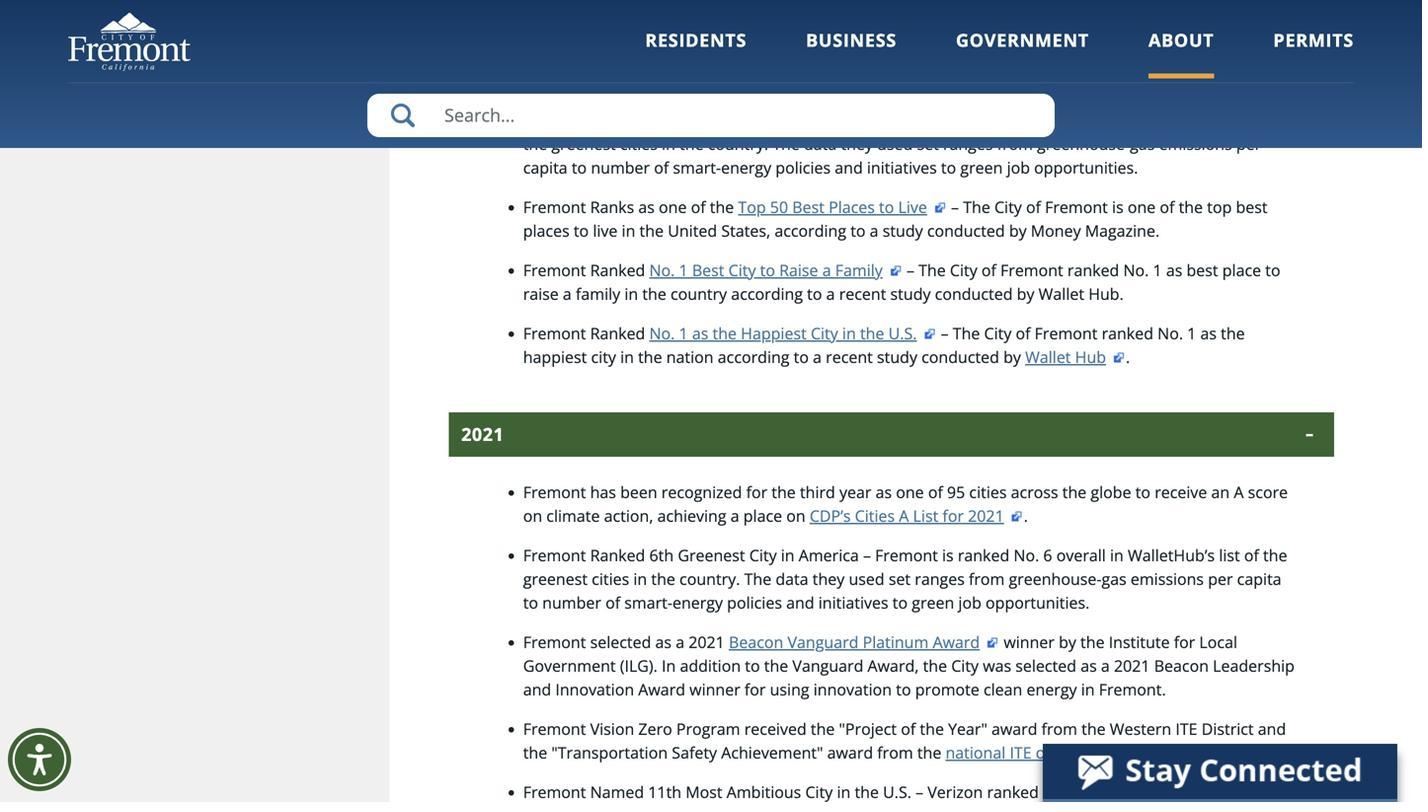 Task type: vqa. For each thing, say whether or not it's contained in the screenshot.


Task type: describe. For each thing, give the bounding box(es) containing it.
1 horizontal spatial award from
[[992, 719, 1077, 740]]

top 50 best places to live link
[[738, 196, 947, 218]]

wallethub
[[878, 23, 955, 44]]

2 on from the left
[[786, 506, 806, 527]]

was
[[983, 656, 1011, 677]]

– for set
[[887, 109, 895, 131]]

in left wallethub's
[[1134, 109, 1148, 131]]

permits
[[1273, 28, 1354, 52]]

greenest
[[678, 545, 745, 566]]

an
[[1211, 482, 1230, 503]]

permits link
[[1273, 28, 1354, 79]]

a inside fremont has been recognized for the third year as one of 95 cities across the globe to receive an a score on climate action, achieving a place on
[[731, 506, 739, 527]]

no. inside fremont ranked 6th greenest city in america – fremont is ranked no. 6 overall in wallethub's list of the greenest cities in the country. the data they used set ranges from greenhouse-gas emissions per capita to number of smart-energy policies and initiatives to green job opportunities.
[[1014, 545, 1039, 566]]

smart- inside – fremont is ranked no. 4 overall in wallethub's list of the greenest cities in the country. the data they used set ranges from greenhouse-gas emissions per capita to number of smart-energy policies and initiatives to green job opportunities.
[[673, 157, 721, 178]]

and inside 'winner by the institute for local government (ilg). in addition to the vanguard award, the city was selected as a 2021 beacon leadership and innovation award winner for using innovation to promote clean energy in fremont.'
[[523, 679, 551, 701]]

conducted inside – the city of fremont ranked no. 1 as best place to raise a family in the country according to a recent study conducted by wallet hub.
[[935, 283, 1013, 305]]

overall inside – fremont is ranked no. 4 overall in wallethub's list of the greenest cities in the country. the data they used set ranges from greenhouse-gas emissions per capita to number of smart-energy policies and initiatives to green job opportunities.
[[1080, 109, 1130, 131]]

ranked for fremont ranked no. 1 as the happiest city in the u.s.
[[590, 323, 645, 344]]

in down action,
[[633, 569, 647, 590]]

0 vertical spatial selected
[[590, 632, 651, 653]]

study inside – the city of fremont ranked no. 1 as best place to raise a family in the country according to a recent study conducted by wallet hub.
[[890, 283, 931, 305]]

0 horizontal spatial a
[[899, 506, 909, 527]]

family
[[835, 260, 883, 281]]

energy for vanguard
[[1027, 679, 1077, 701]]

recognized
[[661, 482, 742, 503]]

city inside – wallethub ranks fremont as 17th safest place to live in america and only california city in the top 20. this significant achievement is a direct result of our valued partnership with the fremont community.
[[730, 46, 755, 68]]

hub.
[[1089, 283, 1124, 305]]

fremont.
[[1099, 679, 1166, 701]]

0 vertical spatial vanguard
[[788, 632, 859, 653]]

places
[[523, 220, 570, 241]]

zero
[[638, 719, 672, 740]]

direct
[[1103, 46, 1145, 68]]

according inside – the city of fremont ranked no. 1 as the happiest city in the nation according to a recent study conducted by
[[718, 347, 790, 368]]

in wallethub's
[[1110, 545, 1215, 566]]

award,
[[868, 656, 919, 677]]

in down family
[[842, 323, 856, 344]]

fremont up raise
[[523, 260, 586, 281]]

in right greenest at the bottom of the page
[[781, 545, 795, 566]]

to inside – wallethub ranks fremont as 17th safest place to live in america and only california city in the top 20. this significant achievement is a direct result of our valued partnership with the fremont community.
[[1219, 23, 1234, 44]]

the inside – fremont is ranked no. 4 overall in wallethub's list of the greenest cities in the country. the data they used set ranges from greenhouse-gas emissions per capita to number of smart-energy policies and initiatives to green job opportunities.
[[773, 133, 800, 154]]

hub
[[1075, 347, 1106, 368]]

as inside 'winner by the institute for local government (ilg). in addition to the vanguard award, the city was selected as a 2021 beacon leadership and innovation award winner for using innovation to promote clean energy in fremont.'
[[1081, 656, 1097, 677]]

the "project
[[811, 719, 897, 740]]

fremont has been recognized for the third year as one of 95 cities across the globe to receive an a score on climate action, achieving a place on
[[523, 482, 1288, 527]]

fremont up happiest
[[523, 323, 586, 344]]

fremont down the california
[[678, 70, 741, 91]]

city inside fremont ranked 6th greenest city in america – fremont is ranked no. 6 overall in wallethub's list of the greenest cities in the country. the data they used set ranges from greenhouse-gas emissions per capita to number of smart-energy policies and initiatives to green job opportunities.
[[749, 545, 777, 566]]

set inside fremont ranked 6th greenest city in america – fremont is ranked no. 6 overall in wallethub's list of the greenest cities in the country. the data they used set ranges from greenhouse-gas emissions per capita to number of smart-energy policies and initiatives to green job opportunities.
[[889, 569, 911, 590]]

0 horizontal spatial u.s.
[[813, 23, 842, 44]]

– for by
[[941, 323, 949, 344]]

city inside – the city of fremont ranked no. 1 as best place to raise a family in the country according to a recent study conducted by wallet hub.
[[950, 260, 977, 281]]

per inside fremont ranked 6th greenest city in america – fremont is ranked no. 6 overall in wallethub's list of the greenest cities in the country. the data they used set ranges from greenhouse-gas emissions per capita to number of smart-energy policies and initiatives to green job opportunities.
[[1208, 569, 1233, 590]]

initiatives inside fremont ranked 6th greenest city in america – fremont is ranked no. 6 overall in wallethub's list of the greenest cities in the country. the data they used set ranges from greenhouse-gas emissions per capita to number of smart-energy policies and initiatives to green job opportunities.
[[818, 592, 888, 614]]

20.
[[837, 46, 859, 68]]

smart- inside fremont ranked 6th greenest city in america – fremont is ranked no. 6 overall in wallethub's list of the greenest cities in the country. the data they used set ranges from greenhouse-gas emissions per capita to number of smart-energy policies and initiatives to green job opportunities.
[[624, 592, 673, 614]]

is inside – the city of fremont is one of the top best places to live in the united states, according to a study conducted by money magazine.
[[1112, 196, 1124, 218]]

ranked inside fremont ranked 6th greenest city in america – fremont is ranked no. 6 overall in wallethub's list of the greenest cities in the country. the data they used set ranges from greenhouse-gas emissions per capita to number of smart-energy policies and initiatives to green job opportunities.
[[958, 545, 1010, 566]]

america inside fremont ranked 6th greenest city in america – fremont is ranked no. 6 overall in wallethub's list of the greenest cities in the country. the data they used set ranges from greenhouse-gas emissions per capita to number of smart-energy policies and initiatives to green job opportunities.
[[799, 545, 859, 566]]

opportunities. inside fremont ranked 6th greenest city in america – fremont is ranked no. 6 overall in wallethub's list of the greenest cities in the country. the data they used set ranges from greenhouse-gas emissions per capita to number of smart-energy policies and initiatives to green job opportunities.
[[986, 592, 1090, 614]]

study inside – the city of fremont ranked no. 1 as the happiest city in the nation according to a recent study conducted by
[[877, 347, 917, 368]]

recent inside – the city of fremont ranked no. 1 as best place to raise a family in the country according to a recent study conducted by wallet hub.
[[839, 283, 886, 305]]

cities inside fremont ranked 6th greenest city in america – fremont is ranked no. 6 overall in wallethub's list of the greenest cities in the country. the data they used set ranges from greenhouse-gas emissions per capita to number of smart-energy policies and initiatives to green job opportunities.
[[592, 569, 629, 590]]

ranked inside – the city of fremont ranked no. 1 as the happiest city in the nation according to a recent study conducted by
[[1102, 323, 1153, 344]]

for for institute
[[1174, 632, 1195, 653]]

wallet inside – the city of fremont ranked no. 1 as best place to raise a family in the country according to a recent study conducted by wallet hub.
[[1039, 283, 1084, 305]]

national
[[946, 743, 1006, 764]]

place inside fremont has been recognized for the third year as one of 95 cities across the globe to receive an a score on climate action, achieving a place on
[[743, 506, 782, 527]]

initiatives inside – fremont is ranked no. 4 overall in wallethub's list of the greenest cities in the country. the data they used set ranges from greenhouse-gas emissions per capita to number of smart-energy policies and initiatives to green job opportunities.
[[867, 157, 937, 178]]

– fremont is ranked no. 4 overall in wallethub's list of the greenest cities in the country. the data they used set ranges from greenhouse-gas emissions per capita to number of smart-energy policies and initiatives to green job opportunities.
[[523, 109, 1283, 178]]

achieving
[[657, 506, 726, 527]]

job inside – fremont is ranked no. 4 overall in wallethub's list of the greenest cities in the country. the data they used set ranges from greenhouse-gas emissions per capita to number of smart-energy policies and initiatives to green job opportunities.
[[1007, 157, 1030, 178]]

ranges inside – fremont is ranked no. 4 overall in wallethub's list of the greenest cities in the country. the data they used set ranges from greenhouse-gas emissions per capita to number of smart-energy policies and initiatives to green job opportunities.
[[943, 133, 993, 154]]

places
[[829, 196, 875, 218]]

safest
[[1129, 23, 1172, 44]]

policies inside fremont ranked 6th greenest city in america – fremont is ranked no. 6 overall in wallethub's list of the greenest cities in the country. the data they used set ranges from greenhouse-gas emissions per capita to number of smart-energy policies and initiatives to green job opportunities.
[[727, 592, 782, 614]]

top inside – wallethub ranks fremont as 17th safest place to live in america and only california city in the top 20. this significant achievement is a direct result of our valued partnership with the fremont community.
[[805, 46, 833, 68]]

data inside – fremont is ranked no. 4 overall in wallethub's list of the greenest cities in the country. the data they used set ranges from greenhouse-gas emissions per capita to number of smart-energy policies and initiatives to green job opportunities.
[[804, 133, 837, 154]]

used inside fremont ranked 6th greenest city in america – fremont is ranked no. 6 overall in wallethub's list of the greenest cities in the country. the data they used set ranges from greenhouse-gas emissions per capita to number of smart-energy policies and initiatives to green job opportunities.
[[849, 569, 885, 590]]

this
[[863, 46, 893, 68]]

fremont down climate
[[523, 545, 586, 566]]

happiest
[[523, 347, 587, 368]]

in inside 'winner by the institute for local government (ilg). in addition to the vanguard award, the city was selected as a 2021 beacon leadership and innovation award winner for using innovation to promote clean energy in fremont.'
[[1081, 679, 1095, 701]]

fremont inside – the city of fremont ranked no. 1 as the happiest city in the nation according to a recent study conducted by
[[1035, 323, 1098, 344]]

city inside – the city of fremont ranked no. 1 as the happiest city in the nation according to a recent study conducted by
[[984, 323, 1012, 344]]

of inside – wallethub ranks fremont as 17th safest place to live in america and only california city in the top 20. this significant achievement is a direct result of our valued partnership with the fremont community.
[[1196, 46, 1211, 68]]

no. inside – fremont is ranked no. 4 overall in wallethub's list of the greenest cities in the country. the data they used set ranges from greenhouse-gas emissions per capita to number of smart-energy policies and initiatives to green job opportunities.
[[1038, 109, 1063, 131]]

as inside – wallethub ranks fremont as 17th safest place to live in america and only california city in the top 20. this significant achievement is a direct result of our valued partnership with the fremont community.
[[1071, 23, 1087, 44]]

the "transportation
[[523, 743, 668, 764]]

cities
[[855, 506, 895, 527]]

only
[[620, 46, 651, 68]]

fremont inside – the city of fremont ranked no. 1 as best place to raise a family in the country according to a recent study conducted by wallet hub.
[[1000, 260, 1063, 281]]

safest
[[687, 23, 732, 44]]

number inside – fremont is ranked no. 4 overall in wallethub's list of the greenest cities in the country. the data they used set ranges from greenhouse-gas emissions per capita to number of smart-energy policies and initiatives to green job opportunities.
[[591, 157, 650, 178]]

place inside – the city of fremont ranked no. 1 as best place to raise a family in the country according to a recent study conducted by wallet hub.
[[1222, 260, 1261, 281]]

community.
[[745, 70, 832, 91]]

best inside – the city of fremont ranked no. 1 as best place to raise a family in the country according to a recent study conducted by wallet hub.
[[1187, 260, 1218, 281]]

california
[[655, 46, 725, 68]]

action,
[[604, 506, 653, 527]]

in inside – the city of fremont is one of the top best places to live in the united states, according to a study conducted by money magazine.
[[622, 220, 635, 241]]

been
[[620, 482, 657, 503]]

0 vertical spatial beacon
[[729, 632, 783, 653]]

our
[[1215, 46, 1240, 68]]

program
[[676, 719, 740, 740]]

addition
[[680, 656, 741, 677]]

ite inside the fremont vision zero program received the "project of the year" award from the western ite district and the "transportation safety achievement" award from the
[[1176, 719, 1198, 740]]

– the city of fremont ranked no. 1 as best place to raise a family in the country according to a recent study conducted by wallet hub.
[[523, 260, 1281, 305]]

wallet hub link
[[1025, 347, 1126, 368]]

year
[[839, 482, 871, 503]]

a inside – wallethub ranks fremont as 17th safest place to live in america and only california city in the top 20. this significant achievement is a direct result of our valued partnership with the fremont community.
[[1090, 46, 1099, 68]]

1 horizontal spatial .
[[1126, 347, 1130, 368]]

live inside – the city of fremont is one of the top best places to live in the united states, according to a study conducted by money magazine.
[[593, 220, 618, 241]]

Search text field
[[367, 94, 1055, 137]]

has
[[590, 482, 616, 503]]

according for 50
[[775, 220, 846, 241]]

is inside – wallethub ranks fremont as 17th safest place to live in america and only california city in the top 20. this significant achievement is a direct result of our valued partnership with the fremont community.
[[1075, 46, 1086, 68]]

1 horizontal spatial u.s.
[[888, 323, 917, 344]]

fremont vision zero program received the "project of the year" award from the western ite district and the "transportation safety achievement" award from the
[[523, 719, 1286, 764]]

leadership
[[1213, 656, 1295, 677]]

about link
[[1149, 28, 1214, 79]]

fremont up the innovation
[[523, 632, 586, 653]]

institute
[[1109, 632, 1170, 653]]

policies inside – fremont is ranked no. 4 overall in wallethub's list of the greenest cities in the country. the data they used set ranges from greenhouse-gas emissions per capita to number of smart-energy policies and initiatives to green job opportunities.
[[776, 157, 831, 178]]

a up in at left
[[676, 632, 684, 653]]

nation
[[666, 347, 714, 368]]

result
[[1149, 46, 1192, 68]]

vanguard inside 'winner by the institute for local government (ilg). in addition to the vanguard award, the city was selected as a 2021 beacon leadership and innovation award winner for using innovation to promote clean energy in fremont.'
[[792, 656, 864, 677]]

using
[[770, 679, 809, 701]]

1 horizontal spatial best
[[792, 196, 825, 218]]

greenhouse- inside – fremont is ranked no. 4 overall in wallethub's list of the greenest cities in the country. the data they used set ranges from greenhouse-gas emissions per capita to number of smart-energy policies and initiatives to green job opportunities.
[[1037, 133, 1130, 154]]

receive
[[1155, 482, 1207, 503]]

across
[[1011, 482, 1058, 503]]

happiest
[[741, 323, 807, 344]]

for for list
[[943, 506, 964, 527]]

america inside – wallethub ranks fremont as 17th safest place to live in america and only california city in the top 20. this significant achievement is a direct result of our valued partnership with the fremont community.
[[523, 46, 583, 68]]

to inside – the city of fremont ranked no. 1 as the happiest city in the nation according to a recent study conducted by
[[794, 347, 809, 368]]

fremont down cdp's cities a list for 2021
[[875, 545, 938, 566]]

money
[[1031, 220, 1081, 241]]

they inside fremont ranked 6th greenest city in america – fremont is ranked no. 6 overall in wallethub's list of the greenest cities in the country. the data they used set ranges from greenhouse-gas emissions per capita to number of smart-energy policies and initiatives to green job opportunities.
[[813, 569, 845, 590]]

fremont ranked no. 1 as the happiest city in the u.s.
[[523, 323, 917, 344]]

no. 1 best city to raise a family link
[[649, 260, 902, 281]]

a inside – the city of fremont is one of the top best places to live in the united states, according to a study conducted by money magazine.
[[870, 220, 879, 241]]

in inside – the city of fremont ranked no. 1 as best place to raise a family in the country according to a recent study conducted by wallet hub.
[[624, 283, 638, 305]]

a inside 'winner by the institute for local government (ilg). in addition to the vanguard award, the city was selected as a 2021 beacon leadership and innovation award winner for using innovation to promote clean energy in fremont.'
[[1101, 656, 1110, 677]]

greenest inside – fremont is ranked no. 4 overall in wallethub's list of the greenest cities in the country. the data they used set ranges from greenhouse-gas emissions per capita to number of smart-energy policies and initiatives to green job opportunities.
[[551, 133, 616, 154]]

residents link
[[645, 28, 747, 79]]

6
[[1043, 545, 1052, 566]]

– wallethub ranks fremont as 17th safest place to live in america and only california city in the top 20. this significant achievement is a direct result of our valued partnership with the fremont community.
[[523, 23, 1293, 91]]

capita inside – fremont is ranked no. 4 overall in wallethub's list of the greenest cities in the country. the data they used set ranges from greenhouse-gas emissions per capita to number of smart-energy policies and initiatives to green job opportunities.
[[523, 157, 568, 178]]

platinum
[[863, 632, 929, 653]]

2021 inside 'winner by the institute for local government (ilg). in addition to the vanguard award, the city was selected as a 2021 beacon leadership and innovation award winner for using innovation to promote clean energy in fremont.'
[[1114, 656, 1150, 677]]

the inside fremont ranked 6th greenest city in america – fremont is ranked no. 6 overall in wallethub's list of the greenest cities in the country. the data they used set ranges from greenhouse-gas emissions per capita to number of smart-energy policies and initiatives to green job opportunities.
[[744, 569, 771, 590]]

western
[[1110, 719, 1172, 740]]

business
[[806, 28, 897, 52]]

list inside – fremont is ranked no. 4 overall in wallethub's list of the greenest cities in the country. the data they used set ranges from greenhouse-gas emissions per capita to number of smart-energy policies and initiatives to green job opportunities.
[[1243, 109, 1264, 131]]

family
[[576, 283, 620, 305]]

0 horizontal spatial one
[[659, 196, 687, 218]]

states,
[[721, 220, 770, 241]]

about
[[1149, 28, 1214, 52]]

in
[[662, 656, 676, 677]]

of inside – the city of fremont ranked no. 1 as best place to raise a family in the country according to a recent study conducted by wallet hub.
[[982, 260, 996, 281]]

fremont inside fremont has been recognized for the third year as one of 95 cities across the globe to receive an a score on climate action, achieving a place on
[[523, 482, 586, 503]]

fremont ranks as one of the top 50 best places to live
[[523, 196, 927, 218]]

district
[[1202, 719, 1254, 740]]

top
[[1207, 196, 1232, 218]]

organization
[[1036, 743, 1128, 764]]

– the city of fremont is one of the top best places to live in the united states, according to a study conducted by money magazine.
[[523, 196, 1268, 241]]

in inside – the city of fremont ranked no. 1 as the happiest city in the nation according to a recent study conducted by
[[620, 347, 634, 368]]

1 vertical spatial ite
[[1010, 743, 1032, 764]]

emissions inside fremont ranked 6th greenest city in america – fremont is ranked no. 6 overall in wallethub's list of the greenest cities in the country. the data they used set ranges from greenhouse-gas emissions per capita to number of smart-energy policies and initiatives to green job opportunities.
[[1131, 569, 1204, 590]]

in up community.
[[767, 23, 781, 44]]

climate
[[546, 506, 600, 527]]

with
[[614, 70, 645, 91]]

0 vertical spatial winner
[[1004, 632, 1055, 653]]

0 vertical spatial government
[[956, 28, 1089, 52]]

the for top 50 best places to live
[[963, 196, 990, 218]]

local
[[1199, 632, 1237, 653]]



Task type: locate. For each thing, give the bounding box(es) containing it.
is inside – fremont is ranked no. 4 overall in wallethub's list of the greenest cities in the country. the data they used set ranges from greenhouse-gas emissions per capita to number of smart-energy policies and initiatives to green job opportunities.
[[966, 109, 978, 131]]

95
[[947, 482, 965, 503]]

– for study
[[951, 196, 959, 218]]

national ite organization link
[[946, 743, 1148, 764]]

0 vertical spatial used
[[877, 133, 913, 154]]

1 inside – the city of fremont ranked no. 1 as best place to raise a family in the country according to a recent study conducted by wallet hub.
[[1153, 260, 1162, 281]]

government up the innovation
[[523, 656, 616, 677]]

vision
[[590, 719, 634, 740]]

0 horizontal spatial america
[[523, 46, 583, 68]]

– for significant
[[866, 23, 874, 44]]

cities inside – fremont is ranked no. 4 overall in wallethub's list of the greenest cities in the country. the data they used set ranges from greenhouse-gas emissions per capita to number of smart-energy policies and initiatives to green job opportunities.
[[620, 133, 658, 154]]

achievement
[[976, 46, 1070, 68]]

innovation
[[814, 679, 892, 701]]

1 vertical spatial live
[[593, 220, 618, 241]]

u.s. down – the city of fremont ranked no. 1 as best place to raise a family in the country according to a recent study conducted by wallet hub.
[[888, 323, 917, 344]]

0 horizontal spatial winner
[[690, 679, 740, 701]]

greenest down climate
[[523, 569, 588, 590]]

recent inside – the city of fremont ranked no. 1 as the happiest city in the nation according to a recent study conducted by
[[826, 347, 873, 368]]

0 vertical spatial they
[[841, 133, 873, 154]]

by
[[1009, 220, 1027, 241], [1017, 283, 1034, 305], [1003, 347, 1021, 368], [1059, 632, 1076, 653]]

live down ranks
[[593, 220, 618, 241]]

emissions
[[1159, 133, 1232, 154], [1131, 569, 1204, 590]]

for
[[746, 482, 767, 503], [943, 506, 964, 527], [1174, 632, 1195, 653], [745, 679, 766, 701]]

study down – the city of fremont ranked no. 1 as best place to raise a family in the country according to a recent study conducted by wallet hub.
[[877, 347, 917, 368]]

0 horizontal spatial selected
[[590, 632, 651, 653]]

to inside fremont has been recognized for the third year as one of 95 cities across the globe to receive an a score on climate action, achieving a place on
[[1135, 482, 1151, 503]]

conducted inside – the city of fremont ranked no. 1 as the happiest city in the nation according to a recent study conducted by
[[922, 347, 999, 368]]

live up the valued
[[1239, 23, 1263, 44]]

used up live
[[877, 133, 913, 154]]

study down live
[[883, 220, 923, 241]]

according inside – the city of fremont is one of the top best places to live in the united states, according to a study conducted by money magazine.
[[775, 220, 846, 241]]

city inside – the city of fremont ranked no. 1 as the happiest city in the nation according to a recent study conducted by
[[591, 347, 616, 368]]

1 vertical spatial award from
[[827, 743, 913, 764]]

greenest down partnership
[[551, 133, 616, 154]]

1 vertical spatial best
[[1187, 260, 1218, 281]]

cities inside fremont has been recognized for the third year as one of 95 cities across the globe to receive an a score on climate action, achieving a place on
[[969, 482, 1007, 503]]

used inside – fremont is ranked no. 4 overall in wallethub's list of the greenest cities in the country. the data they used set ranges from greenhouse-gas emissions per capita to number of smart-energy policies and initiatives to green job opportunities.
[[877, 133, 913, 154]]

0 horizontal spatial per
[[1208, 569, 1233, 590]]

data up top 50 best places to live link
[[804, 133, 837, 154]]

ranked for fremont ranked 6th greenest city in america – fremont is ranked no. 6 overall in wallethub's list of the greenest cities in the country. the data they used set ranges from greenhouse-gas emissions per capita to number of smart-energy policies and initiatives to green job opportunities.
[[590, 545, 645, 566]]

for left "using"
[[745, 679, 766, 701]]

selected
[[590, 632, 651, 653], [1016, 656, 1077, 677]]

from up was
[[969, 569, 1005, 590]]

and right 'district'
[[1258, 719, 1286, 740]]

– for recent
[[907, 260, 914, 281]]

for left 'local'
[[1174, 632, 1195, 653]]

1 vertical spatial from
[[969, 569, 1005, 590]]

u.s. up 20.
[[813, 23, 842, 44]]

set inside – fremont is ranked no. 4 overall in wallethub's list of the greenest cities in the country. the data they used set ranges from greenhouse-gas emissions per capita to number of smart-energy policies and initiatives to green job opportunities.
[[917, 133, 939, 154]]

1 vertical spatial city
[[591, 347, 616, 368]]

1 vertical spatial u.s.
[[888, 323, 917, 344]]

no. 1 as the happiest city in the u.s. link
[[649, 323, 937, 344]]

promote
[[915, 679, 980, 701]]

in down 17th safest city in the u.s. link
[[759, 46, 772, 68]]

one up united
[[659, 196, 687, 218]]

emissions down in wallethub's
[[1131, 569, 1204, 590]]

wallet hub
[[1025, 347, 1106, 368]]

is down significant
[[966, 109, 978, 131]]

winner up was
[[1004, 632, 1055, 653]]

opportunities. down 6
[[986, 592, 1090, 614]]

country.
[[708, 133, 768, 154], [680, 569, 740, 590]]

a inside fremont has been recognized for the third year as one of 95 cities across the globe to receive an a score on climate action, achieving a place on
[[1234, 482, 1244, 503]]

0 horizontal spatial capita
[[523, 157, 568, 178]]

conducted inside – the city of fremont is one of the top best places to live in the united states, according to a study conducted by money magazine.
[[927, 220, 1005, 241]]

0 horizontal spatial top
[[738, 196, 766, 218]]

1 vertical spatial wallet
[[1025, 347, 1071, 368]]

0 horizontal spatial government
[[523, 656, 616, 677]]

government link
[[956, 28, 1089, 79]]

residents
[[645, 28, 747, 52]]

data inside fremont ranked 6th greenest city in america – fremont is ranked no. 6 overall in wallethub's list of the greenest cities in the country. the data they used set ranges from greenhouse-gas emissions per capita to number of smart-energy policies and initiatives to green job opportunities.
[[776, 569, 808, 590]]

capita inside fremont ranked 6th greenest city in america – fremont is ranked no. 6 overall in wallethub's list of the greenest cities in the country. the data they used set ranges from greenhouse-gas emissions per capita to number of smart-energy policies and initiatives to green job opportunities.
[[1237, 569, 1282, 590]]

study
[[883, 220, 923, 241], [890, 283, 931, 305], [877, 347, 917, 368]]

fremont ranked no. 1 best city to raise a family
[[523, 260, 883, 281]]

1 ranked from the top
[[590, 23, 645, 44]]

green inside – fremont is ranked no. 4 overall in wallethub's list of the greenest cities in the country. the data they used set ranges from greenhouse-gas emissions per capita to number of smart-energy policies and initiatives to green job opportunities.
[[960, 157, 1003, 178]]

by inside – the city of fremont is one of the top best places to live in the united states, according to a study conducted by money magazine.
[[1009, 220, 1027, 241]]

best inside – the city of fremont is one of the top best places to live in the united states, according to a study conducted by money magazine.
[[1236, 196, 1268, 218]]

2 vertical spatial place
[[743, 506, 782, 527]]

clean
[[984, 679, 1023, 701]]

1 vertical spatial study
[[890, 283, 931, 305]]

fremont ranked 6th greenest city in america – fremont is ranked no. 6 overall in wallethub's list of the greenest cities in the country. the data they used set ranges from greenhouse-gas emissions per capita to number of smart-energy policies and initiatives to green job opportunities.
[[523, 545, 1287, 614]]

list inside fremont ranked 6th greenest city in america – fremont is ranked no. 6 overall in wallethub's list of the greenest cities in the country. the data they used set ranges from greenhouse-gas emissions per capita to number of smart-energy policies and initiatives to green job opportunities.
[[1219, 545, 1240, 566]]

cdp's cities a list for 2021
[[810, 506, 1004, 527]]

the for no. 1 as the happiest city in the u.s.
[[953, 323, 980, 344]]

energy for greenest
[[721, 157, 771, 178]]

partnership
[[523, 70, 610, 91]]

1 vertical spatial list
[[1219, 545, 1240, 566]]

1 horizontal spatial job
[[1007, 157, 1030, 178]]

number inside fremont ranked 6th greenest city in america – fremont is ranked no. 6 overall in wallethub's list of the greenest cities in the country. the data they used set ranges from greenhouse-gas emissions per capita to number of smart-energy policies and initiatives to green job opportunities.
[[542, 592, 601, 614]]

ranked up hub.
[[1068, 260, 1119, 281]]

ranked inside – the city of fremont ranked no. 1 as best place to raise a family in the country according to a recent study conducted by wallet hub.
[[1068, 260, 1119, 281]]

america up partnership
[[523, 46, 583, 68]]

a left direct
[[1090, 46, 1099, 68]]

1 horizontal spatial best
[[1236, 196, 1268, 218]]

4
[[1067, 109, 1076, 131]]

(ilg).
[[620, 656, 658, 677]]

0 vertical spatial data
[[804, 133, 837, 154]]

set up live
[[917, 133, 939, 154]]

1 vertical spatial number
[[542, 592, 601, 614]]

2 horizontal spatial one
[[1128, 196, 1156, 218]]

– the city of fremont ranked no. 1 as the happiest city in the nation according to a recent study conducted by
[[523, 323, 1245, 368]]

. down western
[[1148, 743, 1152, 764]]

and left only
[[588, 46, 616, 68]]

0 vertical spatial number
[[591, 157, 650, 178]]

0 vertical spatial emissions
[[1159, 133, 1232, 154]]

1 vertical spatial green
[[912, 592, 954, 614]]

. for the
[[1148, 743, 1152, 764]]

list down an
[[1219, 545, 1240, 566]]

1 on from the left
[[523, 506, 542, 527]]

0 vertical spatial set
[[917, 133, 939, 154]]

they up places on the right top of page
[[841, 133, 873, 154]]

ranked down the family
[[590, 323, 645, 344]]

0 vertical spatial list
[[1243, 109, 1264, 131]]

green inside fremont ranked 6th greenest city in america – fremont is ranked no. 6 overall in wallethub's list of the greenest cities in the country. the data they used set ranges from greenhouse-gas emissions per capita to number of smart-energy policies and initiatives to green job opportunities.
[[912, 592, 954, 614]]

a inside – the city of fremont ranked no. 1 as the happiest city in the nation according to a recent study conducted by
[[813, 347, 822, 368]]

– inside – the city of fremont is one of the top best places to live in the united states, according to a study conducted by money magazine.
[[951, 196, 959, 218]]

1 vertical spatial energy
[[673, 592, 723, 614]]

ranked
[[982, 109, 1033, 131], [1068, 260, 1119, 281], [1102, 323, 1153, 344], [958, 545, 1010, 566]]

the down – the city of fremont ranked no. 1 as best place to raise a family in the country according to a recent study conducted by wallet hub.
[[953, 323, 980, 344]]

number down climate
[[542, 592, 601, 614]]

the down greenest at the bottom of the page
[[744, 569, 771, 590]]

0 vertical spatial america
[[523, 46, 583, 68]]

2 vertical spatial .
[[1148, 743, 1152, 764]]

1 vertical spatial greenest
[[523, 569, 588, 590]]

0 vertical spatial overall
[[1080, 109, 1130, 131]]

city down 17th safest city in the u.s. link
[[730, 46, 755, 68]]

best right 50
[[792, 196, 825, 218]]

a down no. 1 as the happiest city in the u.s. link
[[813, 347, 822, 368]]

1 horizontal spatial on
[[786, 506, 806, 527]]

0 vertical spatial according
[[775, 220, 846, 241]]

1 horizontal spatial one
[[896, 482, 924, 503]]

beacon
[[729, 632, 783, 653], [1154, 656, 1209, 677]]

recent down family
[[839, 283, 886, 305]]

raise
[[523, 283, 559, 305]]

a up the fremont. at the bottom
[[1101, 656, 1110, 677]]

from inside – fremont is ranked no. 4 overall in wallethub's list of the greenest cities in the country. the data they used set ranges from greenhouse-gas emissions per capita to number of smart-energy policies and initiatives to green job opportunities.
[[997, 133, 1033, 154]]

4 ranked from the top
[[590, 545, 645, 566]]

city
[[736, 23, 763, 44], [994, 196, 1022, 218], [728, 260, 756, 281], [950, 260, 977, 281], [811, 323, 838, 344], [984, 323, 1012, 344], [749, 545, 777, 566], [951, 656, 979, 677]]

. for a
[[1024, 506, 1028, 527]]

award down in at left
[[638, 679, 685, 701]]

0 horizontal spatial on
[[523, 506, 542, 527]]

1 vertical spatial gas
[[1102, 569, 1127, 590]]

one inside – the city of fremont is one of the top best places to live in the united states, according to a study conducted by money magazine.
[[1128, 196, 1156, 218]]

0 vertical spatial place
[[1176, 23, 1215, 44]]

– up "this" at the top of page
[[866, 23, 874, 44]]

17th up the california
[[649, 23, 683, 44]]

according inside – the city of fremont ranked no. 1 as best place to raise a family in the country according to a recent study conducted by wallet hub.
[[731, 283, 803, 305]]

17th inside – wallethub ranks fremont as 17th safest place to live in america and only california city in the top 20. this significant achievement is a direct result of our valued partnership with the fremont community.
[[1091, 23, 1124, 44]]

a right raise
[[563, 283, 572, 305]]

place up result
[[1176, 23, 1215, 44]]

according down no. 1 best city to raise a family link
[[731, 283, 803, 305]]

fremont down significant
[[899, 109, 962, 131]]

0 vertical spatial ranges
[[943, 133, 993, 154]]

2 17th from the left
[[1091, 23, 1124, 44]]

capita up 'places'
[[523, 157, 568, 178]]

ranked
[[590, 23, 645, 44], [590, 260, 645, 281], [590, 323, 645, 344], [590, 545, 645, 566]]

1 horizontal spatial award
[[933, 632, 980, 653]]

city inside – the city of fremont is one of the top best places to live in the united states, according to a study conducted by money magazine.
[[994, 196, 1022, 218]]

the
[[773, 133, 800, 154], [963, 196, 990, 218], [919, 260, 946, 281], [953, 323, 980, 344], [744, 569, 771, 590]]

1 vertical spatial .
[[1024, 506, 1028, 527]]

safety
[[672, 743, 717, 764]]

country
[[671, 283, 727, 305]]

received
[[744, 719, 807, 740]]

the for no. 1 best city to raise a family
[[919, 260, 946, 281]]

beacon vanguard platinum award link
[[729, 632, 1000, 653]]

1 horizontal spatial set
[[917, 133, 939, 154]]

used up beacon vanguard platinum award link
[[849, 569, 885, 590]]

list
[[913, 506, 938, 527]]

smart- down 6th
[[624, 592, 673, 614]]

a up no. 1 as the happiest city in the u.s. link
[[826, 283, 835, 305]]

overall
[[1080, 109, 1130, 131], [1056, 545, 1106, 566]]

greenhouse- down 4
[[1037, 133, 1130, 154]]

fremont inside – the city of fremont is one of the top best places to live in the united states, according to a study conducted by money magazine.
[[1045, 196, 1108, 218]]

2 horizontal spatial place
[[1222, 260, 1261, 281]]

gas
[[1130, 133, 1155, 154], [1102, 569, 1127, 590]]

list right wallethub's
[[1243, 109, 1264, 131]]

initiatives
[[867, 157, 937, 178], [818, 592, 888, 614]]

ranges inside fremont ranked 6th greenest city in america – fremont is ranked no. 6 overall in wallethub's list of the greenest cities in the country. the data they used set ranges from greenhouse-gas emissions per capita to number of smart-energy policies and initiatives to green job opportunities.
[[915, 569, 965, 590]]

and up fremont selected as a 2021 beacon vanguard platinum award
[[786, 592, 814, 614]]

the inside – the city of fremont ranked no. 1 as the happiest city in the nation according to a recent study conducted by
[[953, 323, 980, 344]]

0 vertical spatial smart-
[[673, 157, 721, 178]]

stay connected image
[[1043, 745, 1395, 800]]

by inside – the city of fremont ranked no. 1 as the happiest city in the nation according to a recent study conducted by
[[1003, 347, 1021, 368]]

third
[[800, 482, 835, 503]]

winner by the institute for local government (ilg). in addition to the vanguard award, the city was selected as a 2021 beacon leadership and innovation award winner for using innovation to promote clean energy in fremont.
[[523, 632, 1295, 701]]

gas inside – fremont is ranked no. 4 overall in wallethub's list of the greenest cities in the country. the data they used set ranges from greenhouse-gas emissions per capita to number of smart-energy policies and initiatives to green job opportunities.
[[1130, 133, 1155, 154]]

as inside – the city of fremont ranked no. 1 as the happiest city in the nation according to a recent study conducted by
[[1200, 323, 1217, 344]]

as inside – the city of fremont ranked no. 1 as best place to raise a family in the country according to a recent study conducted by wallet hub.
[[1166, 260, 1182, 281]]

cities down action,
[[592, 569, 629, 590]]

2 vertical spatial study
[[877, 347, 917, 368]]

fremont up climate
[[523, 482, 586, 503]]

selected inside 'winner by the institute for local government (ilg). in addition to the vanguard award, the city was selected as a 2021 beacon leadership and innovation award winner for using innovation to promote clean energy in fremont.'
[[1016, 656, 1077, 677]]

in
[[767, 23, 781, 44], [1267, 23, 1281, 44], [759, 46, 772, 68], [1134, 109, 1148, 131], [662, 133, 675, 154], [622, 220, 635, 241], [624, 283, 638, 305], [842, 323, 856, 344], [620, 347, 634, 368], [781, 545, 795, 566], [633, 569, 647, 590], [1081, 679, 1095, 701]]

energy
[[721, 157, 771, 178], [673, 592, 723, 614], [1027, 679, 1077, 701]]

gas inside fremont ranked 6th greenest city in america – fremont is ranked no. 6 overall in wallethub's list of the greenest cities in the country. the data they used set ranges from greenhouse-gas emissions per capita to number of smart-energy policies and initiatives to green job opportunities.
[[1102, 569, 1127, 590]]

1 vertical spatial cities
[[969, 482, 1007, 503]]

– inside – fremont is ranked no. 4 overall in wallethub's list of the greenest cities in the country. the data they used set ranges from greenhouse-gas emissions per capita to number of smart-energy policies and initiatives to green job opportunities.
[[887, 109, 895, 131]]

fremont up partnership
[[523, 23, 586, 44]]

and up places on the right top of page
[[835, 157, 863, 178]]

1 vertical spatial data
[[776, 569, 808, 590]]

by left "money"
[[1009, 220, 1027, 241]]

0 horizontal spatial award
[[638, 679, 685, 701]]

1 vertical spatial used
[[849, 569, 885, 590]]

smart- up fremont ranks as one of the top 50 best places to live
[[673, 157, 721, 178]]

0 vertical spatial award
[[933, 632, 980, 653]]

of inside the fremont vision zero program received the "project of the year" award from the western ite district and the "transportation safety achievement" award from the
[[901, 719, 916, 740]]

1 vertical spatial country.
[[680, 569, 740, 590]]

0 vertical spatial country.
[[708, 133, 768, 154]]

best up country
[[692, 260, 724, 281]]

overall inside fremont ranked 6th greenest city in america – fremont is ranked no. 6 overall in wallethub's list of the greenest cities in the country. the data they used set ranges from greenhouse-gas emissions per capita to number of smart-energy policies and initiatives to green job opportunities.
[[1056, 545, 1106, 566]]

emissions down wallethub's
[[1159, 133, 1232, 154]]

in up the valued
[[1267, 23, 1281, 44]]

2 vertical spatial cities
[[592, 569, 629, 590]]

cdp's
[[810, 506, 851, 527]]

energy inside 'winner by the institute for local government (ilg). in addition to the vanguard award, the city was selected as a 2021 beacon leadership and innovation award winner for using innovation to promote clean energy in fremont.'
[[1027, 679, 1077, 701]]

1 horizontal spatial list
[[1243, 109, 1264, 131]]

data up fremont selected as a 2021 beacon vanguard platinum award
[[776, 569, 808, 590]]

live inside – wallethub ranks fremont as 17th safest place to live in america and only california city in the top 20. this significant achievement is a direct result of our valued partnership with the fremont community.
[[1239, 23, 1263, 44]]

they inside – fremont is ranked no. 4 overall in wallethub's list of the greenest cities in the country. the data they used set ranges from greenhouse-gas emissions per capita to number of smart-energy policies and initiatives to green job opportunities.
[[841, 133, 873, 154]]

17th safest city in the u.s. link
[[649, 23, 862, 44]]

1 horizontal spatial smart-
[[673, 157, 721, 178]]

ranks
[[959, 23, 999, 44]]

1 17th from the left
[[649, 23, 683, 44]]

score
[[1248, 482, 1288, 503]]

beacon inside 'winner by the institute for local government (ilg). in addition to the vanguard award, the city was selected as a 2021 beacon leadership and innovation award winner for using innovation to promote clean energy in fremont.'
[[1154, 656, 1209, 677]]

1 vertical spatial recent
[[826, 347, 873, 368]]

policies up fremont selected as a 2021 beacon vanguard platinum award
[[727, 592, 782, 614]]

greenhouse- down 6
[[1009, 569, 1102, 590]]

0 horizontal spatial best
[[692, 260, 724, 281]]

data
[[804, 133, 837, 154], [776, 569, 808, 590]]

cities
[[620, 133, 658, 154], [969, 482, 1007, 503], [592, 569, 629, 590]]

and inside the fremont vision zero program received the "project of the year" award from the western ite district and the "transportation safety achievement" award from the
[[1258, 719, 1286, 740]]

1 vertical spatial best
[[692, 260, 724, 281]]

50
[[770, 196, 788, 218]]

1 vertical spatial place
[[1222, 260, 1261, 281]]

america down cdp's
[[799, 545, 859, 566]]

1 horizontal spatial green
[[960, 157, 1003, 178]]

1 vertical spatial winner
[[690, 679, 740, 701]]

1 horizontal spatial america
[[799, 545, 859, 566]]

list
[[1243, 109, 1264, 131], [1219, 545, 1240, 566]]

1 vertical spatial greenhouse-
[[1009, 569, 1102, 590]]

fremont down "money"
[[1000, 260, 1063, 281]]

greenhouse- inside fremont ranked 6th greenest city in america – fremont is ranked no. 6 overall in wallethub's list of the greenest cities in the country. the data they used set ranges from greenhouse-gas emissions per capita to number of smart-energy policies and initiatives to green job opportunities.
[[1009, 569, 1102, 590]]

2021
[[461, 423, 504, 447], [968, 506, 1004, 527], [689, 632, 725, 653], [1114, 656, 1150, 677]]

. down across
[[1024, 506, 1028, 527]]

energy inside fremont ranked 6th greenest city in america – fremont is ranked no. 6 overall in wallethub's list of the greenest cities in the country. the data they used set ranges from greenhouse-gas emissions per capita to number of smart-energy policies and initiatives to green job opportunities.
[[673, 592, 723, 614]]

overall right 4
[[1080, 109, 1130, 131]]

country. inside fremont ranked 6th greenest city in america – fremont is ranked no. 6 overall in wallethub's list of the greenest cities in the country. the data they used set ranges from greenhouse-gas emissions per capita to number of smart-energy policies and initiatives to green job opportunities.
[[680, 569, 740, 590]]

ranked up the family
[[590, 260, 645, 281]]

0 vertical spatial a
[[1234, 482, 1244, 503]]

1 horizontal spatial gas
[[1130, 133, 1155, 154]]

valued
[[1244, 46, 1293, 68]]

on
[[523, 506, 542, 527], [786, 506, 806, 527]]

0 vertical spatial wallet
[[1039, 283, 1084, 305]]

and inside fremont ranked 6th greenest city in america – fremont is ranked no. 6 overall in wallethub's list of the greenest cities in the country. the data they used set ranges from greenhouse-gas emissions per capita to number of smart-energy policies and initiatives to green job opportunities.
[[786, 592, 814, 614]]

1 horizontal spatial winner
[[1004, 632, 1055, 653]]

job inside fremont ranked 6th greenest city in america – fremont is ranked no. 6 overall in wallethub's list of the greenest cities in the country. the data they used set ranges from greenhouse-gas emissions per capita to number of smart-energy policies and initiatives to green job opportunities.
[[958, 592, 982, 614]]

2 vertical spatial energy
[[1027, 679, 1077, 701]]

2 ranked from the top
[[590, 260, 645, 281]]

– inside fremont ranked 6th greenest city in america – fremont is ranked no. 6 overall in wallethub's list of the greenest cities in the country. the data they used set ranges from greenhouse-gas emissions per capita to number of smart-energy policies and initiatives to green job opportunities.
[[863, 545, 871, 566]]

1 vertical spatial vanguard
[[792, 656, 864, 677]]

for for recognized
[[746, 482, 767, 503]]

fremont up the "transportation
[[523, 719, 586, 740]]

winner down addition
[[690, 679, 740, 701]]

in up fremont ranks as one of the top 50 best places to live
[[662, 133, 675, 154]]

greenest inside fremont ranked 6th greenest city in america – fremont is ranked no. 6 overall in wallethub's list of the greenest cities in the country. the data they used set ranges from greenhouse-gas emissions per capita to number of smart-energy policies and initiatives to green job opportunities.
[[523, 569, 588, 590]]

the inside – the city of fremont is one of the top best places to live in the united states, according to a study conducted by money magazine.
[[963, 196, 990, 218]]

ite right national
[[1010, 743, 1032, 764]]

1 horizontal spatial 17th
[[1091, 23, 1124, 44]]

fremont ranked 17th safest city in the u.s.
[[523, 23, 842, 44]]

initiatives up beacon vanguard platinum award link
[[818, 592, 888, 614]]

ranked for fremont ranked no. 1 best city to raise a family
[[590, 260, 645, 281]]

magazine.
[[1085, 220, 1160, 241]]

per inside – fremont is ranked no. 4 overall in wallethub's list of the greenest cities in the country. the data they used set ranges from greenhouse-gas emissions per capita to number of smart-energy policies and initiatives to green job opportunities.
[[1236, 133, 1261, 154]]

1 vertical spatial they
[[813, 569, 845, 590]]

wallet left hub
[[1025, 347, 1071, 368]]

government inside 'winner by the institute for local government (ilg). in addition to the vanguard award, the city was selected as a 2021 beacon leadership and innovation award winner for using innovation to promote clean energy in fremont.'
[[523, 656, 616, 677]]

from inside fremont ranked 6th greenest city in america – fremont is ranked no. 6 overall in wallethub's list of the greenest cities in the country. the data they used set ranges from greenhouse-gas emissions per capita to number of smart-energy policies and initiatives to green job opportunities.
[[969, 569, 1005, 590]]

by down "money"
[[1017, 283, 1034, 305]]

in right the family
[[624, 283, 638, 305]]

fremont selected as a 2021 beacon vanguard platinum award
[[523, 632, 980, 653]]

by left institute
[[1059, 632, 1076, 653]]

vanguard
[[788, 632, 859, 653], [792, 656, 864, 677]]

place inside – wallethub ranks fremont as 17th safest place to live in america and only california city in the top 20. this significant achievement is a direct result of our valued partnership with the fremont community.
[[1176, 23, 1215, 44]]

award from
[[992, 719, 1077, 740], [827, 743, 913, 764]]

3 ranked from the top
[[590, 323, 645, 344]]

1 vertical spatial smart-
[[624, 592, 673, 614]]

gas down wallethub's
[[1130, 133, 1155, 154]]

1 vertical spatial ranges
[[915, 569, 965, 590]]

a down recognized
[[731, 506, 739, 527]]

for inside fremont has been recognized for the third year as one of 95 cities across the globe to receive an a score on climate action, achieving a place on
[[746, 482, 767, 503]]

ranked inside fremont ranked 6th greenest city in america – fremont is ranked no. 6 overall in wallethub's list of the greenest cities in the country. the data they used set ranges from greenhouse-gas emissions per capita to number of smart-energy policies and initiatives to green job opportunities.
[[590, 545, 645, 566]]

recent
[[839, 283, 886, 305], [826, 347, 873, 368]]

in left nation
[[620, 347, 634, 368]]

fremont up achievement
[[1004, 23, 1067, 44]]

per
[[1236, 133, 1261, 154], [1208, 569, 1233, 590]]

the
[[785, 23, 809, 44], [777, 46, 801, 68], [649, 70, 674, 91], [523, 133, 547, 154], [680, 133, 704, 154], [710, 196, 734, 218], [1179, 196, 1203, 218], [640, 220, 664, 241], [642, 283, 666, 305], [713, 323, 737, 344], [860, 323, 884, 344], [1221, 323, 1245, 344], [638, 347, 662, 368], [772, 482, 796, 503], [1062, 482, 1087, 503], [1263, 545, 1287, 566], [651, 569, 675, 590], [1080, 632, 1105, 653], [764, 656, 788, 677], [923, 656, 947, 677], [920, 719, 944, 740], [1082, 719, 1106, 740], [917, 743, 941, 764]]

a right the raise
[[822, 260, 831, 281]]

1 vertical spatial policies
[[727, 592, 782, 614]]

recent down no. 1 as the happiest city in the u.s. link
[[826, 347, 873, 368]]

0 horizontal spatial beacon
[[729, 632, 783, 653]]

1 vertical spatial initiatives
[[818, 592, 888, 614]]

fremont up "money"
[[1045, 196, 1108, 218]]

0 vertical spatial live
[[1239, 23, 1263, 44]]

1 horizontal spatial beacon
[[1154, 656, 1209, 677]]

united
[[668, 220, 717, 241]]

business link
[[806, 28, 897, 79]]

by left the 'wallet hub'
[[1003, 347, 1021, 368]]

one inside fremont has been recognized for the third year as one of 95 cities across the globe to receive an a score on climate action, achieving a place on
[[896, 482, 924, 503]]

one up magazine.
[[1128, 196, 1156, 218]]

used
[[877, 133, 913, 154], [849, 569, 885, 590]]

0 horizontal spatial city
[[591, 347, 616, 368]]

of inside – the city of fremont ranked no. 1 as the happiest city in the nation according to a recent study conducted by
[[1016, 323, 1031, 344]]

fremont up 'places'
[[523, 196, 586, 218]]

a
[[1090, 46, 1099, 68], [870, 220, 879, 241], [822, 260, 831, 281], [563, 283, 572, 305], [826, 283, 835, 305], [813, 347, 822, 368], [731, 506, 739, 527], [676, 632, 684, 653], [1101, 656, 1110, 677]]

1 vertical spatial a
[[899, 506, 909, 527]]

best down top
[[1187, 260, 1218, 281]]

significant
[[897, 46, 972, 68]]

ranked left 6
[[958, 545, 1010, 566]]

1 vertical spatial according
[[731, 283, 803, 305]]

award inside 'winner by the institute for local government (ilg). in addition to the vanguard award, the city was selected as a 2021 beacon leadership and innovation award winner for using innovation to promote clean energy in fremont.'
[[638, 679, 685, 701]]

city inside 'winner by the institute for local government (ilg). in addition to the vanguard award, the city was selected as a 2021 beacon leadership and innovation award winner for using innovation to promote clean energy in fremont.'
[[951, 656, 979, 677]]

ranked up hub
[[1102, 323, 1153, 344]]

ranked for fremont ranked 17th safest city in the u.s.
[[590, 23, 645, 44]]

no.
[[1038, 109, 1063, 131], [649, 260, 675, 281], [1123, 260, 1149, 281], [649, 323, 675, 344], [1158, 323, 1183, 344], [1014, 545, 1039, 566]]

1 vertical spatial conducted
[[935, 283, 1013, 305]]

selected up (ilg).
[[590, 632, 651, 653]]

1 vertical spatial capita
[[1237, 569, 1282, 590]]

raise
[[779, 260, 818, 281]]

according for raise
[[731, 283, 803, 305]]

0 vertical spatial conducted
[[927, 220, 1005, 241]]

0 horizontal spatial .
[[1024, 506, 1028, 527]]

national ite organization
[[946, 743, 1128, 764]]

0 vertical spatial award from
[[992, 719, 1077, 740]]

no. inside – the city of fremont ranked no. 1 as the happiest city in the nation according to a recent study conducted by
[[1158, 323, 1183, 344]]

1 vertical spatial job
[[958, 592, 982, 614]]

beacon down 'local'
[[1154, 656, 1209, 677]]

the inside – the city of fremont ranked no. 1 as best place to raise a family in the country according to a recent study conducted by wallet hub.
[[642, 283, 666, 305]]

capita up 'local'
[[1237, 569, 1282, 590]]

policies up 50
[[776, 157, 831, 178]]

ranked inside – fremont is ranked no. 4 overall in wallethub's list of the greenest cities in the country. the data they used set ranges from greenhouse-gas emissions per capita to number of smart-energy policies and initiatives to green job opportunities.
[[982, 109, 1033, 131]]

1 vertical spatial opportunities.
[[986, 592, 1090, 614]]

job
[[1007, 157, 1030, 178], [958, 592, 982, 614]]

0 vertical spatial gas
[[1130, 133, 1155, 154]]

ite
[[1176, 719, 1198, 740], [1010, 743, 1032, 764]]

1 horizontal spatial city
[[730, 46, 755, 68]]

country. up fremont ranks as one of the top 50 best places to live
[[708, 133, 768, 154]]

the down – the city of fremont is one of the top best places to live in the united states, according to a study conducted by money magazine.
[[919, 260, 946, 281]]

policies
[[776, 157, 831, 178], [727, 592, 782, 614]]

emissions inside – fremont is ranked no. 4 overall in wallethub's list of the greenest cities in the country. the data they used set ranges from greenhouse-gas emissions per capita to number of smart-energy policies and initiatives to green job opportunities.
[[1159, 133, 1232, 154]]

no. inside – the city of fremont ranked no. 1 as best place to raise a family in the country according to a recent study conducted by wallet hub.
[[1123, 260, 1149, 281]]

1 vertical spatial per
[[1208, 569, 1233, 590]]

0 horizontal spatial gas
[[1102, 569, 1127, 590]]

2 vertical spatial according
[[718, 347, 790, 368]]



